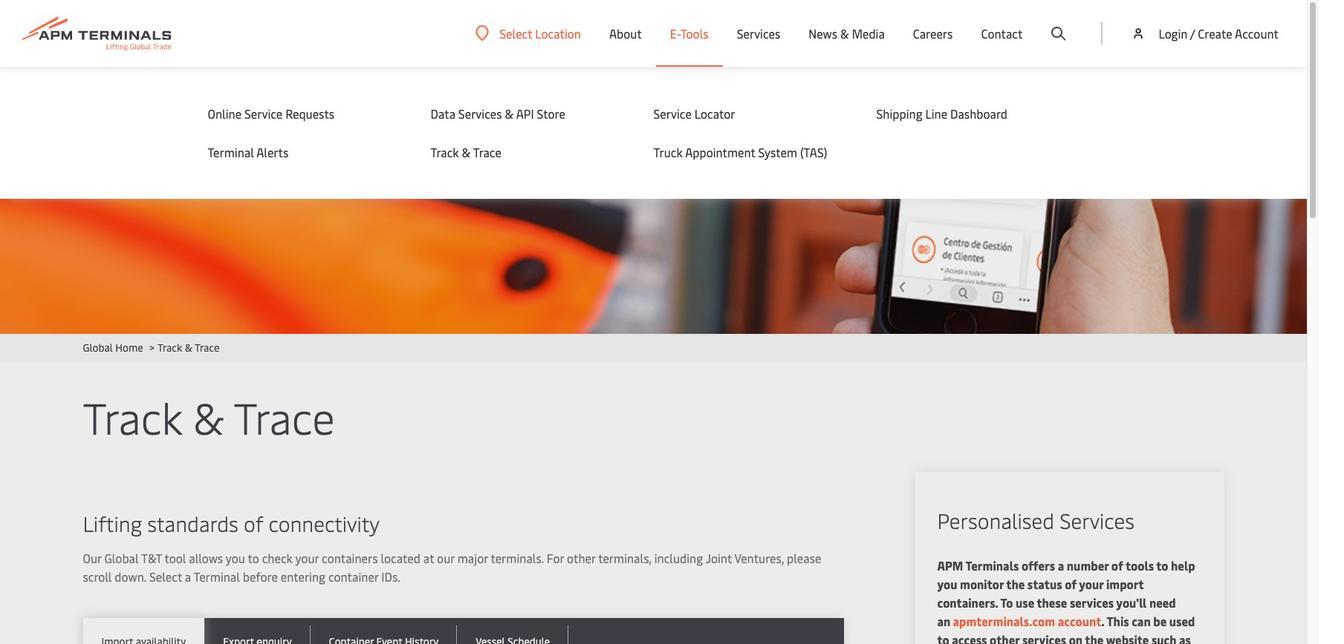 Task type: describe. For each thing, give the bounding box(es) containing it.
data services & api store link
[[431, 106, 624, 122]]

services for data services & api store
[[458, 106, 502, 122]]

shipping line dashboard
[[876, 106, 1008, 122]]

1 vertical spatial of
[[1111, 558, 1123, 574]]

api
[[516, 106, 534, 122]]

check
[[262, 551, 293, 567]]

services for personalised services
[[1060, 507, 1135, 535]]

located
[[381, 551, 420, 567]]

you inside apm terminals offers a number of tools to help you monitor the status of your import containers. to use these services you'll need an
[[937, 577, 957, 593]]

used
[[1169, 614, 1195, 630]]

terminal alerts
[[208, 144, 289, 160]]

this
[[1107, 614, 1129, 630]]

.
[[1101, 614, 1104, 630]]

0 horizontal spatial trace
[[195, 341, 219, 355]]

connectivity
[[269, 510, 380, 538]]

status
[[1027, 577, 1062, 593]]

account
[[1235, 25, 1279, 42]]

1 horizontal spatial track & trace
[[431, 144, 501, 160]]

before
[[243, 569, 278, 585]]

other inside the our global t&t tool allows you to check your containers located at our major terminals. for other terminals, including joint ventures, please scroll down. select a terminal before entering container ids.
[[567, 551, 596, 567]]

please
[[787, 551, 821, 567]]

1 vertical spatial track
[[157, 341, 182, 355]]

services inside . this can be used to access other services on the website such as
[[1022, 632, 1066, 645]]

account
[[1058, 614, 1101, 630]]

access
[[952, 632, 987, 645]]

services button
[[737, 0, 780, 67]]

these
[[1037, 595, 1067, 611]]

truck
[[653, 144, 683, 160]]

0 vertical spatial track
[[431, 144, 459, 160]]

tt image
[[0, 67, 1307, 334]]

appointment
[[685, 144, 755, 160]]

requests
[[285, 106, 335, 122]]

0 vertical spatial services
[[737, 25, 780, 42]]

a inside apm terminals offers a number of tools to help you monitor the status of your import containers. to use these services you'll need an
[[1058, 558, 1064, 574]]

other inside . this can be used to access other services on the website such as
[[990, 632, 1020, 645]]

alerts
[[256, 144, 289, 160]]

allows
[[189, 551, 223, 567]]

(tas)
[[800, 144, 827, 160]]

as
[[1179, 632, 1191, 645]]

>
[[149, 341, 155, 355]]

e-tools button
[[670, 0, 709, 67]]

your inside the our global t&t tool allows you to check your containers located at our major terminals. for other terminals, including joint ventures, please scroll down. select a terminal before entering container ids.
[[295, 551, 319, 567]]

contact
[[981, 25, 1023, 42]]

joint
[[706, 551, 732, 567]]

terminals
[[966, 558, 1019, 574]]

create
[[1198, 25, 1232, 42]]

truck appointment system (tas)
[[653, 144, 827, 160]]

contact button
[[981, 0, 1023, 67]]

1 horizontal spatial trace
[[234, 388, 335, 447]]

online
[[208, 106, 242, 122]]

2 service from the left
[[653, 106, 692, 122]]

system
[[758, 144, 797, 160]]

personalised services
[[937, 507, 1135, 535]]

1 service from the left
[[244, 106, 283, 122]]

down.
[[115, 569, 146, 585]]

global home link
[[83, 341, 143, 355]]

terminals,
[[598, 551, 651, 567]]

select inside the our global t&t tool allows you to check your containers located at our major terminals. for other terminals, including joint ventures, please scroll down. select a terminal before entering container ids.
[[149, 569, 182, 585]]

ids.
[[381, 569, 400, 585]]

lifting standards of connectivity
[[83, 510, 380, 538]]

tools
[[1126, 558, 1154, 574]]

select location button
[[476, 25, 581, 41]]

to
[[1000, 595, 1013, 611]]

a inside the our global t&t tool allows you to check your containers located at our major terminals. for other terminals, including joint ventures, please scroll down. select a terminal before entering container ids.
[[185, 569, 191, 585]]

about
[[609, 25, 642, 42]]

ventures,
[[734, 551, 784, 567]]

shipping
[[876, 106, 922, 122]]

the inside . this can be used to access other services on the website such as
[[1085, 632, 1104, 645]]

personalised
[[937, 507, 1054, 535]]

online service requests link
[[208, 106, 401, 122]]

on
[[1069, 632, 1083, 645]]

an
[[937, 614, 951, 630]]

the inside apm terminals offers a number of tools to help you monitor the status of your import containers. to use these services you'll need an
[[1006, 577, 1025, 593]]

truck appointment system (tas) link
[[653, 144, 847, 160]]

your inside apm terminals offers a number of tools to help you monitor the status of your import containers. to use these services you'll need an
[[1079, 577, 1104, 593]]

container
[[328, 569, 378, 585]]

careers button
[[913, 0, 953, 67]]

online service requests
[[208, 106, 335, 122]]

website
[[1106, 632, 1149, 645]]

0 vertical spatial terminal
[[208, 144, 254, 160]]

containers.
[[937, 595, 998, 611]]

our
[[437, 551, 455, 567]]

t&t
[[141, 551, 162, 567]]

data services & api store
[[431, 106, 565, 122]]

need
[[1149, 595, 1176, 611]]

news & media
[[809, 25, 885, 42]]

news & media button
[[809, 0, 885, 67]]



Task type: locate. For each thing, give the bounding box(es) containing it.
to inside apm terminals offers a number of tools to help you monitor the status of your import containers. to use these services you'll need an
[[1156, 558, 1168, 574]]

1 vertical spatial you
[[937, 577, 957, 593]]

services inside apm terminals offers a number of tools to help you monitor the status of your import containers. to use these services you'll need an
[[1070, 595, 1114, 611]]

global up 'down.'
[[104, 551, 139, 567]]

track & trace link
[[431, 144, 624, 160]]

of up check
[[244, 510, 263, 538]]

0 horizontal spatial service
[[244, 106, 283, 122]]

1 horizontal spatial other
[[990, 632, 1020, 645]]

terminal down the allows
[[194, 569, 240, 585]]

you'll
[[1116, 595, 1147, 611]]

1 vertical spatial trace
[[195, 341, 219, 355]]

1 vertical spatial track & trace
[[83, 388, 335, 447]]

1 horizontal spatial to
[[937, 632, 949, 645]]

apm
[[937, 558, 963, 574]]

1 vertical spatial the
[[1085, 632, 1104, 645]]

your
[[295, 551, 319, 567], [1079, 577, 1104, 593]]

monitor
[[960, 577, 1004, 593]]

for
[[547, 551, 564, 567]]

0 vertical spatial you
[[226, 551, 245, 567]]

0 vertical spatial global
[[83, 341, 113, 355]]

to left help
[[1156, 558, 1168, 574]]

0 horizontal spatial you
[[226, 551, 245, 567]]

0 horizontal spatial your
[[295, 551, 319, 567]]

to down the an
[[937, 632, 949, 645]]

apmterminals.com
[[953, 614, 1055, 630]]

2 vertical spatial services
[[1060, 507, 1135, 535]]

1 horizontal spatial you
[[937, 577, 957, 593]]

service locator
[[653, 106, 735, 122]]

services up number
[[1060, 507, 1135, 535]]

0 horizontal spatial track & trace
[[83, 388, 335, 447]]

login / create account
[[1159, 25, 1279, 42]]

to inside the our global t&t tool allows you to check your containers located at our major terminals. for other terminals, including joint ventures, please scroll down. select a terminal before entering container ids.
[[248, 551, 259, 567]]

1 horizontal spatial of
[[1065, 577, 1077, 593]]

login / create account link
[[1131, 0, 1279, 67]]

tab list
[[83, 619, 844, 645]]

services up . on the right
[[1070, 595, 1114, 611]]

track down home
[[83, 388, 182, 447]]

terminal alerts link
[[208, 144, 401, 160]]

apmterminals.com account
[[951, 614, 1101, 630]]

1 vertical spatial global
[[104, 551, 139, 567]]

0 horizontal spatial other
[[567, 551, 596, 567]]

containers
[[322, 551, 378, 567]]

terminal down online
[[208, 144, 254, 160]]

trace
[[473, 144, 501, 160], [195, 341, 219, 355], [234, 388, 335, 447]]

service locator link
[[653, 106, 847, 122]]

0 horizontal spatial a
[[185, 569, 191, 585]]

0 vertical spatial track & trace
[[431, 144, 501, 160]]

/
[[1190, 25, 1195, 42]]

1 vertical spatial terminal
[[194, 569, 240, 585]]

services
[[1070, 595, 1114, 611], [1022, 632, 1066, 645]]

0 vertical spatial select
[[499, 25, 532, 41]]

2 vertical spatial of
[[1065, 577, 1077, 593]]

1 vertical spatial services
[[1022, 632, 1066, 645]]

0 horizontal spatial services
[[458, 106, 502, 122]]

1 horizontal spatial services
[[1070, 595, 1114, 611]]

about button
[[609, 0, 642, 67]]

standards
[[147, 510, 238, 538]]

to inside . this can be used to access other services on the website such as
[[937, 632, 949, 645]]

our
[[83, 551, 102, 567]]

careers
[[913, 25, 953, 42]]

track right > at the left of the page
[[157, 341, 182, 355]]

you right the allows
[[226, 551, 245, 567]]

1 vertical spatial select
[[149, 569, 182, 585]]

you inside the our global t&t tool allows you to check your containers located at our major terminals. for other terminals, including joint ventures, please scroll down. select a terminal before entering container ids.
[[226, 551, 245, 567]]

0 horizontal spatial the
[[1006, 577, 1025, 593]]

1 horizontal spatial service
[[653, 106, 692, 122]]

0 horizontal spatial select
[[149, 569, 182, 585]]

service up truck
[[653, 106, 692, 122]]

of down number
[[1065, 577, 1077, 593]]

major
[[458, 551, 488, 567]]

media
[[852, 25, 885, 42]]

location
[[535, 25, 581, 41]]

to
[[248, 551, 259, 567], [1156, 558, 1168, 574], [937, 632, 949, 645]]

1 horizontal spatial a
[[1058, 558, 1064, 574]]

1 vertical spatial services
[[458, 106, 502, 122]]

your up entering
[[295, 551, 319, 567]]

track & trace
[[431, 144, 501, 160], [83, 388, 335, 447]]

service right online
[[244, 106, 283, 122]]

store
[[537, 106, 565, 122]]

global inside the our global t&t tool allows you to check your containers located at our major terminals. for other terminals, including joint ventures, please scroll down. select a terminal before entering container ids.
[[104, 551, 139, 567]]

services right tools
[[737, 25, 780, 42]]

0 vertical spatial of
[[244, 510, 263, 538]]

other down apmterminals.com
[[990, 632, 1020, 645]]

data
[[431, 106, 455, 122]]

& inside popup button
[[840, 25, 849, 42]]

a down tool
[[185, 569, 191, 585]]

&
[[840, 25, 849, 42], [505, 106, 514, 122], [462, 144, 471, 160], [185, 341, 192, 355], [193, 388, 224, 447]]

1 vertical spatial your
[[1079, 577, 1104, 593]]

2 vertical spatial track
[[83, 388, 182, 447]]

1 vertical spatial other
[[990, 632, 1020, 645]]

0 vertical spatial trace
[[473, 144, 501, 160]]

lifting
[[83, 510, 142, 538]]

global left home
[[83, 341, 113, 355]]

0 vertical spatial other
[[567, 551, 596, 567]]

e-tools
[[670, 25, 709, 42]]

the up to
[[1006, 577, 1025, 593]]

of up import
[[1111, 558, 1123, 574]]

0 horizontal spatial of
[[244, 510, 263, 538]]

of
[[244, 510, 263, 538], [1111, 558, 1123, 574], [1065, 577, 1077, 593]]

services down apmterminals.com account
[[1022, 632, 1066, 645]]

select down tool
[[149, 569, 182, 585]]

can
[[1132, 614, 1151, 630]]

home
[[115, 341, 143, 355]]

0 vertical spatial services
[[1070, 595, 1114, 611]]

2 horizontal spatial of
[[1111, 558, 1123, 574]]

use
[[1016, 595, 1034, 611]]

0 horizontal spatial to
[[248, 551, 259, 567]]

select location
[[499, 25, 581, 41]]

2 horizontal spatial to
[[1156, 558, 1168, 574]]

other right the for
[[567, 551, 596, 567]]

you down apm
[[937, 577, 957, 593]]

shipping line dashboard link
[[876, 106, 1070, 122]]

2 horizontal spatial services
[[1060, 507, 1135, 535]]

the right on
[[1085, 632, 1104, 645]]

to up before
[[248, 551, 259, 567]]

0 vertical spatial your
[[295, 551, 319, 567]]

import
[[1106, 577, 1144, 593]]

1 horizontal spatial the
[[1085, 632, 1104, 645]]

news
[[809, 25, 837, 42]]

tool
[[165, 551, 186, 567]]

select
[[499, 25, 532, 41], [149, 569, 182, 585]]

terminals.
[[491, 551, 544, 567]]

track down data
[[431, 144, 459, 160]]

services
[[737, 25, 780, 42], [458, 106, 502, 122], [1060, 507, 1135, 535]]

apmterminals.com account link
[[951, 614, 1101, 630]]

the
[[1006, 577, 1025, 593], [1085, 632, 1104, 645]]

a
[[1058, 558, 1064, 574], [185, 569, 191, 585]]

1 horizontal spatial your
[[1079, 577, 1104, 593]]

select left location
[[499, 25, 532, 41]]

your down number
[[1079, 577, 1104, 593]]

entering
[[281, 569, 325, 585]]

a right offers on the right bottom of the page
[[1058, 558, 1064, 574]]

1 horizontal spatial services
[[737, 25, 780, 42]]

terminal inside the our global t&t tool allows you to check your containers located at our major terminals. for other terminals, including joint ventures, please scroll down. select a terminal before entering container ids.
[[194, 569, 240, 585]]

apm terminals offers a number of tools to help you monitor the status of your import containers. to use these services you'll need an
[[937, 558, 1195, 630]]

service
[[244, 106, 283, 122], [653, 106, 692, 122]]

e-
[[670, 25, 681, 42]]

scroll
[[83, 569, 112, 585]]

1 horizontal spatial select
[[499, 25, 532, 41]]

. this can be used to access other services on the website such as
[[937, 614, 1195, 645]]

our global t&t tool allows you to check your containers located at our major terminals. for other terminals, including joint ventures, please scroll down. select a terminal before entering container ids.
[[83, 551, 821, 585]]

tools
[[681, 25, 709, 42]]

including
[[654, 551, 703, 567]]

offers
[[1022, 558, 1055, 574]]

2 vertical spatial trace
[[234, 388, 335, 447]]

other
[[567, 551, 596, 567], [990, 632, 1020, 645]]

0 horizontal spatial services
[[1022, 632, 1066, 645]]

0 vertical spatial the
[[1006, 577, 1025, 593]]

you
[[226, 551, 245, 567], [937, 577, 957, 593]]

help
[[1171, 558, 1195, 574]]

number
[[1067, 558, 1109, 574]]

login
[[1159, 25, 1188, 42]]

global home > track & trace
[[83, 341, 219, 355]]

2 horizontal spatial trace
[[473, 144, 501, 160]]

dashboard
[[950, 106, 1008, 122]]

services right data
[[458, 106, 502, 122]]



Task type: vqa. For each thing, say whether or not it's contained in the screenshot.
Safcom
no



